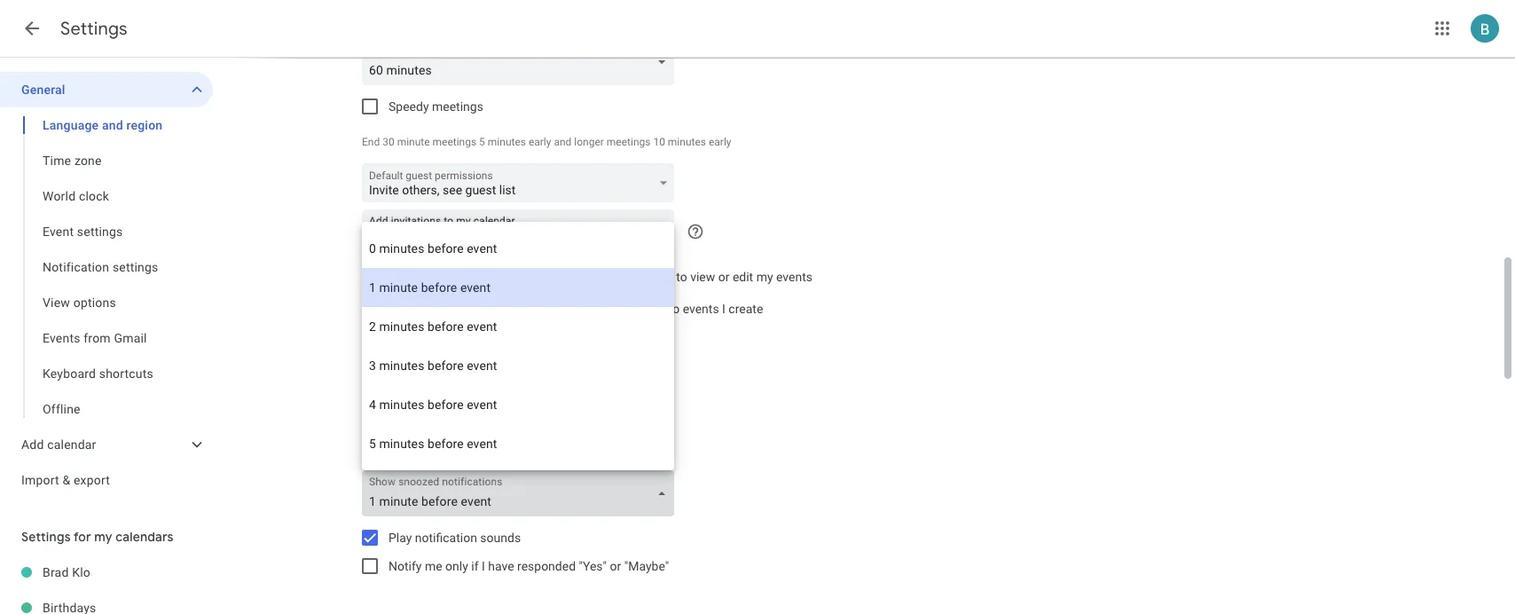 Task type: vqa. For each thing, say whether or not it's contained in the screenshot.
me on the bottom of page
yes



Task type: locate. For each thing, give the bounding box(es) containing it.
1 horizontal spatial minutes
[[668, 136, 706, 148]]

and left region
[[102, 118, 123, 132]]

default guest permissions invite others, see guest list
[[369, 170, 516, 197]]

longer
[[575, 136, 604, 148]]

0 vertical spatial and
[[102, 118, 123, 132]]

1 vertical spatial have
[[488, 559, 514, 573]]

view options
[[43, 296, 116, 310]]

keyboard
[[43, 367, 96, 381]]

tree
[[0, 72, 213, 498]]

0 horizontal spatial minutes
[[488, 136, 526, 148]]

google
[[491, 302, 531, 316]]

birthdays tree item
[[0, 590, 213, 614]]

None field
[[362, 39, 682, 85], [362, 470, 682, 517], [362, 39, 682, 85], [362, 470, 682, 517]]

1 horizontal spatial early
[[709, 136, 732, 148]]

1 horizontal spatial if
[[546, 270, 553, 284]]

import & export
[[21, 473, 110, 487]]

and left longer
[[554, 136, 572, 148]]

0 horizontal spatial notification settings
[[43, 260, 158, 274]]

group
[[0, 107, 213, 427]]

invitations
[[486, 270, 543, 284]]

0 vertical spatial settings
[[60, 18, 128, 40]]

guest up others,
[[406, 170, 432, 182]]

0 vertical spatial events
[[777, 270, 813, 284]]

for
[[74, 529, 91, 545]]

have
[[583, 270, 609, 284], [488, 559, 514, 573]]

region
[[126, 118, 163, 132]]

see
[[443, 183, 462, 197], [447, 270, 467, 284]]

4 minutes before event option
[[362, 385, 675, 424]]

or
[[719, 270, 730, 284], [610, 559, 622, 573]]

0 horizontal spatial and
[[102, 118, 123, 132]]

invite others, see guest list button
[[362, 164, 675, 207]]

brad
[[43, 565, 69, 580]]

0 vertical spatial guest
[[406, 170, 432, 182]]

minute
[[397, 136, 430, 148]]

early up invite others, see guest list dropdown button
[[529, 136, 552, 148]]

to
[[677, 270, 688, 284], [669, 302, 680, 316]]

30
[[383, 136, 395, 148]]

0 vertical spatial have
[[583, 270, 609, 284]]

others,
[[402, 183, 440, 197]]

notification
[[43, 260, 109, 274], [362, 383, 446, 404]]

settings heading
[[60, 18, 128, 40]]

and
[[102, 118, 123, 132], [554, 136, 572, 148]]

1 horizontal spatial notification settings
[[362, 383, 507, 404]]

1 horizontal spatial have
[[583, 270, 609, 284]]

1 horizontal spatial or
[[719, 270, 730, 284]]

notification settings
[[43, 260, 158, 274], [362, 383, 507, 404]]

clock
[[79, 189, 109, 203]]

world clock
[[43, 189, 109, 203]]

events from gmail
[[43, 331, 147, 345]]

my right for
[[94, 529, 112, 545]]

sounds
[[480, 531, 521, 545]]

settings
[[60, 18, 128, 40], [21, 529, 71, 545]]

all
[[470, 270, 483, 284]]

they
[[557, 270, 580, 284]]

0 horizontal spatial early
[[529, 136, 552, 148]]

i left create
[[723, 302, 726, 316]]

events down the view
[[683, 302, 719, 316]]

import
[[21, 473, 59, 487]]

or left edit at top left
[[719, 270, 730, 284]]

notification settings up options
[[43, 260, 158, 274]]

events
[[777, 270, 813, 284], [683, 302, 719, 316]]

my
[[757, 270, 774, 284], [94, 529, 112, 545]]

meetings
[[432, 99, 484, 114], [433, 136, 477, 148], [607, 136, 651, 148]]

1 vertical spatial or
[[610, 559, 622, 573]]

1 vertical spatial events
[[683, 302, 719, 316]]

1 horizontal spatial my
[[757, 270, 774, 284]]

0 vertical spatial if
[[546, 270, 553, 284]]

end
[[362, 136, 380, 148]]

have right they
[[583, 270, 609, 284]]

notification up view options
[[43, 260, 109, 274]]

1 vertical spatial settings
[[113, 260, 158, 274]]

2 early from the left
[[709, 136, 732, 148]]

early
[[529, 136, 552, 148], [709, 136, 732, 148]]

settings up options
[[113, 260, 158, 274]]

settings right 'go back' icon
[[60, 18, 128, 40]]

1 horizontal spatial and
[[554, 136, 572, 148]]

i right only
[[482, 559, 485, 573]]

1 vertical spatial notification settings
[[362, 383, 507, 404]]

language and region
[[43, 118, 163, 132]]

1 horizontal spatial events
[[777, 270, 813, 284]]

1 horizontal spatial notification
[[362, 383, 446, 404]]

notification settings down automatically
[[362, 383, 507, 404]]

settings up 5 minutes before event option
[[450, 383, 507, 404]]

have down sounds
[[488, 559, 514, 573]]

guest
[[406, 170, 432, 182], [466, 183, 496, 197]]

settings left for
[[21, 529, 71, 545]]

minutes
[[488, 136, 526, 148], [668, 136, 706, 148]]

meetings left 5
[[433, 136, 477, 148]]

1 horizontal spatial guest
[[466, 183, 496, 197]]

early right 10
[[709, 136, 732, 148]]

0 horizontal spatial i
[[482, 559, 485, 573]]

notification
[[415, 531, 477, 545]]

3 minutes before event option
[[362, 346, 675, 385]]

0 horizontal spatial guest
[[406, 170, 432, 182]]

event
[[43, 225, 74, 239]]

see inside default guest permissions invite others, see guest list
[[443, 183, 462, 197]]

view
[[691, 270, 716, 284]]

permissions
[[435, 170, 493, 182]]

default
[[369, 170, 403, 182]]

my right edit at top left
[[757, 270, 774, 284]]

if right only
[[471, 559, 479, 573]]

if left they
[[546, 270, 553, 284]]

if
[[546, 270, 553, 284], [471, 559, 479, 573]]

add
[[468, 302, 488, 316]]

1 vertical spatial to
[[669, 302, 680, 316]]

see left all
[[447, 270, 467, 284]]

10
[[654, 136, 666, 148]]

1 vertical spatial i
[[482, 559, 485, 573]]

notification down automatically
[[362, 383, 446, 404]]

events right edit at top left
[[777, 270, 813, 284]]

brad klo
[[43, 565, 90, 580]]

klo
[[72, 565, 90, 580]]

let others see all invitations if they have permission to view or edit my events
[[389, 270, 813, 284]]

0 vertical spatial i
[[723, 302, 726, 316]]

0 horizontal spatial if
[[471, 559, 479, 573]]

others
[[409, 270, 444, 284]]

keyboard shortcuts
[[43, 367, 154, 381]]

speedy meetings
[[389, 99, 484, 114]]

from
[[84, 331, 111, 345]]

0 minutes before event option
[[362, 229, 675, 268]]

settings
[[77, 225, 123, 239], [113, 260, 158, 274], [450, 383, 507, 404]]

0 horizontal spatial notification
[[43, 260, 109, 274]]

1 vertical spatial and
[[554, 136, 572, 148]]

settings down clock
[[77, 225, 123, 239]]

general
[[21, 83, 65, 97]]

minutes right 10
[[668, 136, 706, 148]]

responded
[[517, 559, 576, 573]]

1 vertical spatial my
[[94, 529, 112, 545]]

0 vertical spatial notification
[[43, 260, 109, 274]]

video
[[565, 302, 595, 316]]

0 vertical spatial see
[[443, 183, 462, 197]]

or right "yes"
[[610, 559, 622, 573]]

to left the view
[[677, 270, 688, 284]]

guest down permissions
[[466, 183, 496, 197]]

export
[[74, 473, 110, 487]]

minutes right 5
[[488, 136, 526, 148]]

1 minutes from the left
[[488, 136, 526, 148]]

to right conferences
[[669, 302, 680, 316]]

1 vertical spatial guest
[[466, 183, 496, 197]]

1 vertical spatial settings
[[21, 529, 71, 545]]

see down permissions
[[443, 183, 462, 197]]

notify
[[389, 559, 422, 573]]

0 vertical spatial notification settings
[[43, 260, 158, 274]]

settings for my calendars tree
[[0, 555, 213, 614]]

i
[[723, 302, 726, 316], [482, 559, 485, 573]]

1 horizontal spatial i
[[723, 302, 726, 316]]

group containing language and region
[[0, 107, 213, 427]]

calendar
[[47, 438, 96, 452]]

5
[[479, 136, 485, 148]]



Task type: describe. For each thing, give the bounding box(es) containing it.
meet
[[534, 302, 562, 316]]

language
[[43, 118, 99, 132]]

0 vertical spatial settings
[[77, 225, 123, 239]]

1 vertical spatial if
[[471, 559, 479, 573]]

5 minutes before event option
[[362, 424, 675, 463]]

add calendar
[[21, 438, 96, 452]]

invite
[[369, 183, 399, 197]]

play
[[389, 531, 412, 545]]

notification settings inside tree
[[43, 260, 158, 274]]

edit
[[733, 270, 754, 284]]

options
[[73, 296, 116, 310]]

show snoozed notifications list box
[[362, 222, 675, 470]]

shortcuts
[[99, 367, 154, 381]]

2 minutes from the left
[[668, 136, 706, 148]]

1 vertical spatial notification
[[362, 383, 446, 404]]

0 horizontal spatial my
[[94, 529, 112, 545]]

offline
[[43, 402, 80, 416]]

settings for settings
[[60, 18, 128, 40]]

go back image
[[21, 18, 43, 39]]

"yes"
[[579, 559, 607, 573]]

list
[[499, 183, 516, 197]]

1 vertical spatial see
[[447, 270, 467, 284]]

brad klo tree item
[[0, 555, 213, 590]]

0 vertical spatial or
[[719, 270, 730, 284]]

"maybe"
[[625, 559, 669, 573]]

end 30 minute meetings 5 minutes early and longer meetings 10 minutes early
[[362, 136, 732, 148]]

0 horizontal spatial events
[[683, 302, 719, 316]]

add
[[21, 438, 44, 452]]

&
[[63, 473, 70, 487]]

1 early from the left
[[529, 136, 552, 148]]

time
[[43, 154, 71, 168]]

world
[[43, 189, 76, 203]]

settings for settings for my calendars
[[21, 529, 71, 545]]

speedy
[[389, 99, 429, 114]]

meetings up 5
[[432, 99, 484, 114]]

create
[[729, 302, 764, 316]]

me
[[425, 559, 443, 573]]

events
[[43, 331, 80, 345]]

gmail
[[114, 331, 147, 345]]

0 vertical spatial my
[[757, 270, 774, 284]]

automatically add google meet video conferences to events i create
[[389, 302, 764, 316]]

only
[[446, 559, 468, 573]]

conferences
[[598, 302, 666, 316]]

let
[[389, 270, 406, 284]]

1 minute before event option
[[362, 268, 675, 307]]

settings for my calendars
[[21, 529, 174, 545]]

general tree item
[[0, 72, 213, 107]]

0 vertical spatial to
[[677, 270, 688, 284]]

2 minutes before event option
[[362, 307, 675, 346]]

0 horizontal spatial have
[[488, 559, 514, 573]]

view
[[43, 296, 70, 310]]

event settings
[[43, 225, 123, 239]]

play notification sounds
[[389, 531, 521, 545]]

time zone
[[43, 154, 102, 168]]

automatically
[[389, 302, 465, 316]]

zone
[[74, 154, 102, 168]]

2 vertical spatial settings
[[450, 383, 507, 404]]

0 horizontal spatial or
[[610, 559, 622, 573]]

permission
[[612, 270, 673, 284]]

tree containing general
[[0, 72, 213, 498]]

meetings left 10
[[607, 136, 651, 148]]

calendars
[[116, 529, 174, 545]]

notify me only if i have responded "yes" or "maybe"
[[389, 559, 669, 573]]



